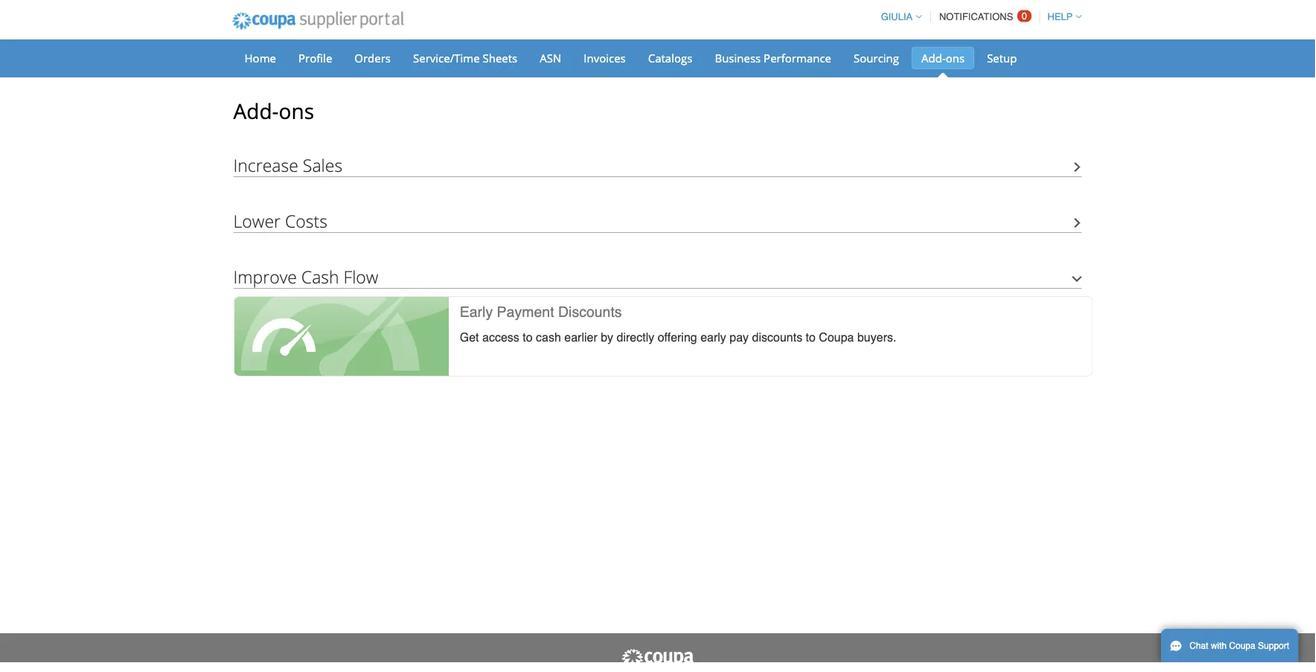 Task type: vqa. For each thing, say whether or not it's contained in the screenshot.
Add-ons
yes



Task type: locate. For each thing, give the bounding box(es) containing it.
ons down notifications
[[946, 50, 965, 66]]

sourcing
[[854, 50, 900, 66]]

1 horizontal spatial coupa
[[1230, 641, 1256, 652]]

add- down "home" link
[[233, 97, 279, 125]]

1 horizontal spatial add-ons
[[922, 50, 965, 66]]

asn
[[540, 50, 562, 66]]

sales
[[303, 153, 343, 177]]

setup
[[988, 50, 1018, 66]]

early
[[460, 303, 493, 320]]

navigation
[[875, 2, 1083, 31]]

add-ons
[[922, 50, 965, 66], [233, 97, 314, 125]]

access
[[483, 331, 520, 344]]

coupa right with
[[1230, 641, 1256, 652]]

2 to from the left
[[806, 331, 816, 344]]

1 vertical spatial ons
[[279, 97, 314, 125]]

notifications
[[940, 11, 1014, 22]]

service/time
[[413, 50, 480, 66]]

chat with coupa support
[[1190, 641, 1290, 652]]

orders
[[355, 50, 391, 66]]

lower
[[233, 209, 281, 232]]

cash
[[536, 331, 561, 344]]

0 vertical spatial ons
[[946, 50, 965, 66]]

business performance link
[[706, 47, 842, 69]]

coupa supplier portal image
[[222, 2, 414, 39], [621, 649, 695, 664]]

giulia link
[[875, 11, 922, 22]]

1 vertical spatial add-
[[233, 97, 279, 125]]

1 vertical spatial coupa supplier portal image
[[621, 649, 695, 664]]

ons
[[946, 50, 965, 66], [279, 97, 314, 125]]

asn link
[[530, 47, 571, 69]]

get access to cash earlier by directly offering early pay discounts to coupa buyers.
[[460, 331, 897, 344]]

0 vertical spatial add-
[[922, 50, 946, 66]]

to right discounts
[[806, 331, 816, 344]]

home
[[245, 50, 276, 66]]

add-ons down notifications
[[922, 50, 965, 66]]

add- down giulia link
[[922, 50, 946, 66]]

add-ons down "home" link
[[233, 97, 314, 125]]

early
[[701, 331, 727, 344]]

early payment discounts
[[460, 303, 622, 320]]

coupa left buyers.
[[820, 331, 855, 344]]

earlier
[[565, 331, 598, 344]]

costs
[[285, 209, 328, 232]]

add-
[[922, 50, 946, 66], [233, 97, 279, 125]]

get
[[460, 331, 479, 344]]

0 horizontal spatial coupa
[[820, 331, 855, 344]]

0
[[1022, 10, 1028, 22]]

to
[[523, 331, 533, 344], [806, 331, 816, 344]]

profile link
[[289, 47, 342, 69]]

1 horizontal spatial add-
[[922, 50, 946, 66]]

ons up increase sales
[[279, 97, 314, 125]]

1 horizontal spatial to
[[806, 331, 816, 344]]

navigation containing notifications 0
[[875, 2, 1083, 31]]

0 horizontal spatial to
[[523, 331, 533, 344]]

with
[[1212, 641, 1228, 652]]

sheets
[[483, 50, 518, 66]]

coupa
[[820, 331, 855, 344], [1230, 641, 1256, 652]]

0 horizontal spatial ons
[[279, 97, 314, 125]]

business
[[715, 50, 761, 66]]

1 vertical spatial add-ons
[[233, 97, 314, 125]]

0 vertical spatial coupa supplier portal image
[[222, 2, 414, 39]]

support
[[1259, 641, 1290, 652]]

service/time sheets link
[[404, 47, 527, 69]]

invoices link
[[574, 47, 636, 69]]

home link
[[235, 47, 286, 69]]

cash
[[302, 265, 339, 288]]

chat
[[1190, 641, 1209, 652]]

improve cash flow
[[233, 265, 379, 288]]

1 to from the left
[[523, 331, 533, 344]]

help link
[[1042, 11, 1083, 22]]

to left cash
[[523, 331, 533, 344]]

notifications 0
[[940, 10, 1028, 22]]

1 vertical spatial coupa
[[1230, 641, 1256, 652]]



Task type: describe. For each thing, give the bounding box(es) containing it.
pay
[[730, 331, 749, 344]]

service/time sheets
[[413, 50, 518, 66]]

offering
[[658, 331, 698, 344]]

chat with coupa support button
[[1162, 629, 1299, 664]]

performance
[[764, 50, 832, 66]]

directly
[[617, 331, 655, 344]]

profile
[[299, 50, 332, 66]]

catalogs link
[[639, 47, 703, 69]]

0 horizontal spatial add-
[[233, 97, 279, 125]]

setup link
[[978, 47, 1027, 69]]

invoices
[[584, 50, 626, 66]]

add- inside add-ons link
[[922, 50, 946, 66]]

1 horizontal spatial ons
[[946, 50, 965, 66]]

0 horizontal spatial coupa supplier portal image
[[222, 2, 414, 39]]

orders link
[[345, 47, 401, 69]]

increase sales
[[233, 153, 343, 177]]

giulia
[[882, 11, 913, 22]]

business performance
[[715, 50, 832, 66]]

help
[[1048, 11, 1074, 22]]

0 horizontal spatial add-ons
[[233, 97, 314, 125]]

increase
[[233, 153, 299, 177]]

1 horizontal spatial coupa supplier portal image
[[621, 649, 695, 664]]

0 vertical spatial coupa
[[820, 331, 855, 344]]

payment
[[497, 303, 555, 320]]

by
[[601, 331, 614, 344]]

coupa inside button
[[1230, 641, 1256, 652]]

buyers.
[[858, 331, 897, 344]]

discounts
[[559, 303, 622, 320]]

improve
[[233, 265, 297, 288]]

add-ons link
[[912, 47, 975, 69]]

discounts
[[753, 331, 803, 344]]

catalogs
[[648, 50, 693, 66]]

flow
[[344, 265, 379, 288]]

0 vertical spatial add-ons
[[922, 50, 965, 66]]

sourcing link
[[845, 47, 909, 69]]

lower costs
[[233, 209, 328, 232]]



